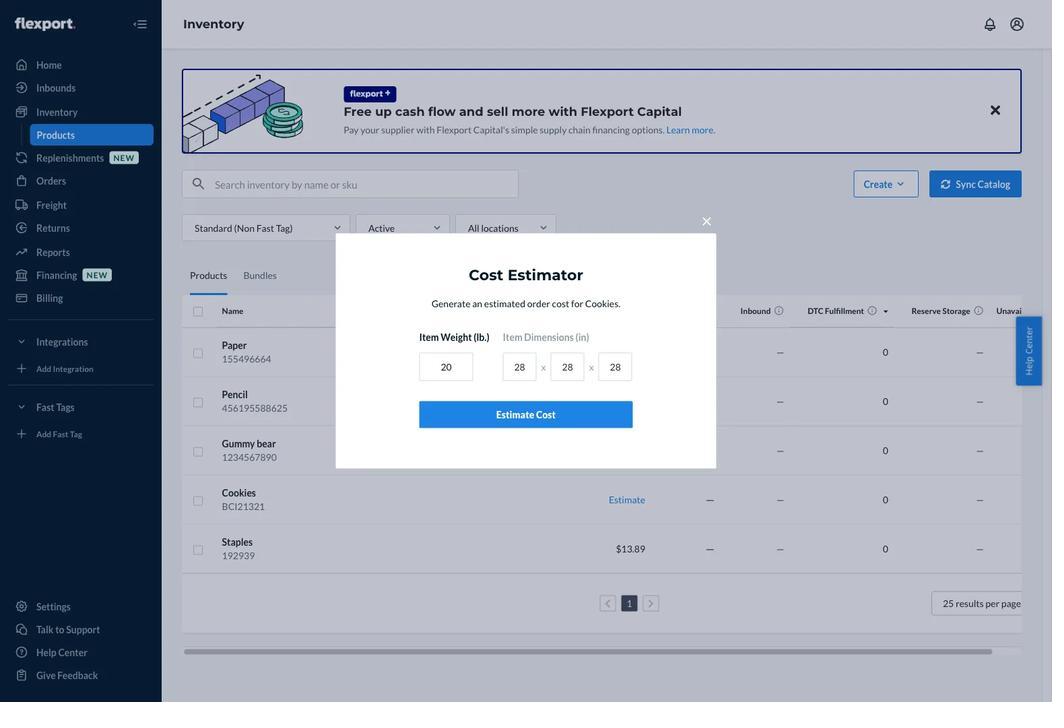 Task type: describe. For each thing, give the bounding box(es) containing it.
integration
[[53, 364, 94, 373]]

155496664
[[222, 353, 271, 365]]

cost estimator
[[469, 266, 584, 284]]

integrations
[[36, 336, 88, 348]]

1
[[627, 598, 633, 609]]

2 vertical spatial fast
[[53, 429, 68, 439]]

reports link
[[8, 241, 154, 263]]

fast tags button
[[8, 396, 154, 418]]

0 vertical spatial cost
[[469, 266, 504, 284]]

1234567890
[[222, 452, 277, 463]]

bear
[[257, 438, 276, 450]]

center inside button
[[1024, 327, 1036, 354]]

25
[[944, 598, 955, 609]]

flow
[[429, 104, 456, 119]]

to
[[55, 624, 64, 635]]

1 link
[[625, 598, 635, 609]]

close image
[[992, 102, 1001, 118]]

reserve
[[912, 306, 942, 316]]

capital
[[638, 104, 683, 119]]

item for item dimensions (in)
[[503, 332, 523, 343]]

2 fulfillment from the left
[[826, 306, 865, 316]]

chevron right image
[[649, 599, 654, 609]]

products link
[[30, 124, 154, 146]]

sync alt image
[[942, 179, 951, 189]]

orders
[[36, 175, 66, 186]]

for
[[572, 298, 584, 309]]

feedback
[[58, 670, 98, 681]]

capital's
[[474, 124, 510, 135]]

square image for staples
[[193, 545, 204, 556]]

bundles
[[244, 270, 277, 281]]

billing
[[36, 292, 63, 304]]

financing
[[593, 124, 630, 135]]

learn
[[667, 124, 691, 135]]

― for bci21321
[[706, 494, 715, 506]]

1 vertical spatial with
[[417, 124, 435, 135]]

0 vertical spatial with
[[549, 104, 578, 119]]

× button
[[698, 207, 717, 232]]

add integration
[[36, 364, 94, 373]]

dimensions
[[525, 332, 574, 343]]

fulfillment fee
[[579, 306, 632, 316]]

1 x from the left
[[542, 361, 546, 373]]

financing
[[36, 269, 77, 281]]

help center inside help center link
[[36, 647, 88, 658]]

standard (non fast tag)
[[195, 222, 293, 234]]

support
[[66, 624, 100, 635]]

square image for gummy
[[193, 447, 204, 457]]

1 vertical spatial center
[[58, 647, 88, 658]]

0 for $13.89
[[884, 543, 889, 555]]

give feedback button
[[8, 665, 154, 686]]

reports
[[36, 246, 70, 258]]

freight link
[[8, 194, 154, 216]]

fast tags
[[36, 401, 75, 413]]

tag)
[[276, 222, 293, 234]]

freight
[[36, 199, 67, 211]]

0 vertical spatial inventory
[[183, 17, 244, 31]]

Search inventory by name or sku text field
[[215, 171, 518, 198]]

inventory inside "link"
[[36, 106, 78, 118]]

square image for pencil
[[193, 397, 204, 408]]

estimated
[[485, 298, 526, 309]]

talk to support button
[[8, 619, 154, 640]]

dtc fulfillment
[[808, 306, 865, 316]]

page
[[1002, 598, 1022, 609]]

estimate for estimate link
[[609, 494, 646, 506]]

sync
[[957, 178, 977, 190]]

cost inside button
[[537, 409, 556, 421]]

options.
[[632, 124, 665, 135]]

new for replenishments
[[114, 153, 135, 162]]

cookies
[[222, 487, 256, 499]]

returns link
[[8, 217, 154, 239]]

estimate cost button
[[420, 401, 633, 428]]

0 horizontal spatial inventory link
[[8, 101, 154, 123]]

sell
[[487, 104, 509, 119]]

help center link
[[8, 642, 154, 663]]

.
[[714, 124, 716, 135]]

results
[[956, 598, 985, 609]]

help center button
[[1017, 317, 1043, 386]]

square image for cookies
[[193, 496, 204, 507]]

all
[[469, 222, 480, 234]]

talk to support
[[36, 624, 100, 635]]

unavailable
[[997, 306, 1040, 316]]

item weight (lb.)
[[420, 332, 490, 343]]

0 for $9.29
[[884, 396, 889, 407]]

(non
[[234, 222, 255, 234]]

your
[[361, 124, 380, 135]]

integrations button
[[8, 331, 154, 353]]

flexport logo image
[[15, 18, 75, 31]]

per
[[986, 598, 1000, 609]]

L text field
[[503, 353, 537, 381]]

add fast tag
[[36, 429, 82, 439]]

active
[[369, 222, 395, 234]]

pencil 456195588625
[[222, 389, 288, 414]]

H text field
[[599, 353, 633, 381]]

0 for $68.74
[[884, 346, 889, 358]]

4 0 from the top
[[884, 494, 889, 506]]

1 horizontal spatial flexport
[[581, 104, 634, 119]]

paper 155496664
[[222, 340, 271, 365]]

gummy
[[222, 438, 255, 450]]



Task type: vqa. For each thing, say whether or not it's contained in the screenshot.
Help Center link
yes



Task type: locate. For each thing, give the bounding box(es) containing it.
chain
[[569, 124, 591, 135]]

0 vertical spatial fast
[[257, 222, 274, 234]]

add integration link
[[8, 358, 154, 380]]

1 horizontal spatial with
[[549, 104, 578, 119]]

tags
[[56, 401, 75, 413]]

0 horizontal spatial new
[[87, 270, 108, 280]]

1 ― from the top
[[706, 494, 715, 506]]

x
[[542, 361, 546, 373], [590, 361, 594, 373]]

0 vertical spatial help
[[1024, 357, 1036, 376]]

5 square image from the top
[[193, 496, 204, 507]]

estimator
[[508, 266, 584, 284]]

2 square image from the top
[[193, 348, 204, 359]]

$13.89
[[616, 543, 646, 555]]

0 horizontal spatial help center
[[36, 647, 88, 658]]

6 square image from the top
[[193, 545, 204, 556]]

1 horizontal spatial help
[[1024, 357, 1036, 376]]

more
[[512, 104, 546, 119], [692, 124, 714, 135]]

and
[[460, 104, 484, 119]]

products up name
[[190, 270, 227, 281]]

flexport down flow on the top left
[[437, 124, 472, 135]]

with down cash
[[417, 124, 435, 135]]

0 vertical spatial products
[[37, 129, 75, 141]]

help down unavailable
[[1024, 357, 1036, 376]]

―
[[706, 494, 715, 506], [706, 543, 715, 555]]

paper
[[222, 340, 247, 351]]

×
[[702, 209, 713, 232]]

0 horizontal spatial flexport
[[437, 124, 472, 135]]

1 item from the left
[[420, 332, 439, 343]]

inbounds
[[36, 82, 76, 93]]

25 results per page
[[944, 598, 1022, 609]]

talk
[[36, 624, 54, 635]]

sync catalog
[[957, 178, 1011, 190]]

add for add fast tag
[[36, 429, 51, 439]]

square image left staples
[[193, 545, 204, 556]]

home
[[36, 59, 62, 70]]

0 vertical spatial add
[[36, 364, 51, 373]]

1 vertical spatial add
[[36, 429, 51, 439]]

square image for paper
[[193, 348, 204, 359]]

0 vertical spatial center
[[1024, 327, 1036, 354]]

estimate link
[[609, 494, 646, 506]]

storage
[[943, 306, 971, 316]]

flexport
[[581, 104, 634, 119], [437, 124, 472, 135]]

add fast tag link
[[8, 423, 154, 445]]

—
[[777, 346, 785, 358], [977, 346, 985, 358], [777, 396, 785, 407], [977, 396, 985, 407], [777, 445, 785, 456], [977, 445, 985, 456], [777, 494, 785, 506], [977, 494, 985, 506], [777, 543, 785, 555], [977, 543, 985, 555]]

item for item weight (lb.)
[[420, 332, 439, 343]]

fast left tag)
[[257, 222, 274, 234]]

square image left pencil in the left of the page
[[193, 397, 204, 408]]

estimate
[[497, 409, 535, 421], [609, 494, 646, 506]]

(in)
[[576, 332, 590, 343]]

― for 192939
[[706, 543, 715, 555]]

add down fast tags
[[36, 429, 51, 439]]

1 vertical spatial more
[[692, 124, 714, 135]]

estimate cost
[[497, 409, 556, 421]]

0 vertical spatial inventory link
[[183, 17, 244, 31]]

× document
[[336, 207, 717, 469]]

3 square image from the top
[[193, 397, 204, 408]]

1 vertical spatial products
[[190, 270, 227, 281]]

0
[[884, 346, 889, 358], [884, 396, 889, 407], [884, 445, 889, 456], [884, 494, 889, 506], [884, 543, 889, 555]]

home link
[[8, 54, 154, 76]]

Weight text field
[[420, 353, 474, 381]]

0 horizontal spatial x
[[542, 361, 546, 373]]

0 horizontal spatial more
[[512, 104, 546, 119]]

0 horizontal spatial products
[[37, 129, 75, 141]]

1 vertical spatial fast
[[36, 401, 54, 413]]

0 horizontal spatial inventory
[[36, 106, 78, 118]]

(lb.)
[[474, 332, 490, 343]]

fulfillment right dtc
[[826, 306, 865, 316]]

1 horizontal spatial products
[[190, 270, 227, 281]]

5 0 from the top
[[884, 543, 889, 555]]

1 vertical spatial new
[[87, 270, 108, 280]]

square image left paper
[[193, 348, 204, 359]]

reserve storage
[[912, 306, 971, 316]]

help
[[1024, 357, 1036, 376], [36, 647, 56, 658]]

1 horizontal spatial inventory
[[183, 17, 244, 31]]

center down unavailable
[[1024, 327, 1036, 354]]

square image left cookies
[[193, 496, 204, 507]]

1 vertical spatial estimate
[[609, 494, 646, 506]]

0 horizontal spatial cost
[[469, 266, 504, 284]]

1 fulfillment from the left
[[579, 306, 618, 316]]

products up replenishments
[[37, 129, 75, 141]]

dtc
[[808, 306, 824, 316]]

staples 192939
[[222, 537, 255, 562]]

1 horizontal spatial new
[[114, 153, 135, 162]]

inventory
[[183, 17, 244, 31], [36, 106, 78, 118]]

1 horizontal spatial item
[[503, 332, 523, 343]]

estimate up $13.89
[[609, 494, 646, 506]]

learn more link
[[667, 124, 714, 135]]

help inside help center button
[[1024, 357, 1036, 376]]

cost up an
[[469, 266, 504, 284]]

add left integration on the left of page
[[36, 364, 51, 373]]

free up cash flow and sell more with flexport capital pay your supplier with flexport capital's simple supply chain financing options. learn more .
[[344, 104, 716, 135]]

fast left tag at the left of the page
[[53, 429, 68, 439]]

help center inside help center button
[[1024, 327, 1036, 376]]

new down reports link
[[87, 270, 108, 280]]

locations
[[482, 222, 519, 234]]

flexport up financing
[[581, 104, 634, 119]]

fast inside dropdown button
[[36, 401, 54, 413]]

0 horizontal spatial with
[[417, 124, 435, 135]]

supplier
[[382, 124, 415, 135]]

cookies.
[[586, 298, 621, 309]]

2 ― from the top
[[706, 543, 715, 555]]

0 vertical spatial ―
[[706, 494, 715, 506]]

item left weight on the left
[[420, 332, 439, 343]]

settings
[[36, 601, 71, 612]]

1 vertical spatial ―
[[706, 543, 715, 555]]

1 horizontal spatial fulfillment
[[826, 306, 865, 316]]

catalog
[[978, 178, 1011, 190]]

fast
[[257, 222, 274, 234], [36, 401, 54, 413], [53, 429, 68, 439]]

generate an estimated order cost for cookies.
[[432, 298, 621, 309]]

0 vertical spatial help center
[[1024, 327, 1036, 376]]

2 add from the top
[[36, 429, 51, 439]]

with up the supply
[[549, 104, 578, 119]]

pencil
[[222, 389, 248, 400]]

help center down "to"
[[36, 647, 88, 658]]

add for add integration
[[36, 364, 51, 373]]

cost down the w 'text box'
[[537, 409, 556, 421]]

W text field
[[551, 353, 585, 381]]

center down talk to support
[[58, 647, 88, 658]]

square image
[[193, 307, 204, 317], [193, 348, 204, 359], [193, 397, 204, 408], [193, 447, 204, 457], [193, 496, 204, 507], [193, 545, 204, 556]]

cost
[[469, 266, 504, 284], [537, 409, 556, 421]]

more up simple
[[512, 104, 546, 119]]

name
[[222, 306, 244, 316]]

0 horizontal spatial help
[[36, 647, 56, 658]]

192939
[[222, 550, 255, 562]]

2 0 from the top
[[884, 396, 889, 407]]

item up l text box
[[503, 332, 523, 343]]

0 horizontal spatial estimate
[[497, 409, 535, 421]]

give feedback
[[36, 670, 98, 681]]

help up give
[[36, 647, 56, 658]]

0 vertical spatial more
[[512, 104, 546, 119]]

up
[[375, 104, 392, 119]]

cash
[[396, 104, 425, 119]]

billing link
[[8, 287, 154, 309]]

estimate inside button
[[497, 409, 535, 421]]

replenishments
[[36, 152, 104, 163]]

inbounds link
[[8, 77, 154, 98]]

estimate for estimate cost
[[497, 409, 535, 421]]

x left the w 'text box'
[[542, 361, 546, 373]]

estimate down l text box
[[497, 409, 535, 421]]

1 horizontal spatial x
[[590, 361, 594, 373]]

chevron left image
[[605, 599, 611, 609]]

supply
[[540, 124, 567, 135]]

standard
[[195, 222, 233, 234]]

fulfillment
[[579, 306, 618, 316], [826, 306, 865, 316]]

$9.29
[[622, 396, 646, 407]]

gummy bear 1234567890
[[222, 438, 277, 463]]

inventory link
[[183, 17, 244, 31], [8, 101, 154, 123]]

1 horizontal spatial estimate
[[609, 494, 646, 506]]

fulfillment left fee
[[579, 306, 618, 316]]

fast left tags
[[36, 401, 54, 413]]

more right learn
[[692, 124, 714, 135]]

1 horizontal spatial center
[[1024, 327, 1036, 354]]

$68.74
[[616, 346, 646, 358]]

0 horizontal spatial center
[[58, 647, 88, 658]]

1 horizontal spatial more
[[692, 124, 714, 135]]

pay
[[344, 124, 359, 135]]

1 square image from the top
[[193, 307, 204, 317]]

1 add from the top
[[36, 364, 51, 373]]

new down "products" link
[[114, 153, 135, 162]]

1 0 from the top
[[884, 346, 889, 358]]

x left h text box
[[590, 361, 594, 373]]

close navigation image
[[132, 16, 148, 32]]

cost
[[553, 298, 570, 309]]

2 x from the left
[[590, 361, 594, 373]]

0 horizontal spatial item
[[420, 332, 439, 343]]

1 vertical spatial inventory
[[36, 106, 78, 118]]

item dimensions (in)
[[503, 332, 590, 343]]

an
[[473, 298, 483, 309]]

456195588625
[[222, 402, 288, 414]]

staples
[[222, 537, 253, 548]]

4 square image from the top
[[193, 447, 204, 457]]

0 vertical spatial new
[[114, 153, 135, 162]]

2 item from the left
[[503, 332, 523, 343]]

order
[[528, 298, 551, 309]]

generate
[[432, 298, 471, 309]]

1 vertical spatial cost
[[537, 409, 556, 421]]

1 vertical spatial flexport
[[437, 124, 472, 135]]

help inside help center link
[[36, 647, 56, 658]]

3 0 from the top
[[884, 445, 889, 456]]

0 horizontal spatial fulfillment
[[579, 306, 618, 316]]

1 vertical spatial help
[[36, 647, 56, 658]]

1 horizontal spatial cost
[[537, 409, 556, 421]]

1 horizontal spatial help center
[[1024, 327, 1036, 376]]

1 vertical spatial inventory link
[[8, 101, 154, 123]]

0 vertical spatial flexport
[[581, 104, 634, 119]]

square image left name
[[193, 307, 204, 317]]

sync catalog button
[[930, 171, 1023, 198]]

1 vertical spatial help center
[[36, 647, 88, 658]]

0 vertical spatial estimate
[[497, 409, 535, 421]]

25 results per page option
[[944, 598, 1022, 609]]

returns
[[36, 222, 70, 234]]

square image left gummy
[[193, 447, 204, 457]]

cookies bci21321
[[222, 487, 265, 512]]

1 horizontal spatial inventory link
[[183, 17, 244, 31]]

new for financing
[[87, 270, 108, 280]]

help center down unavailable
[[1024, 327, 1036, 376]]



